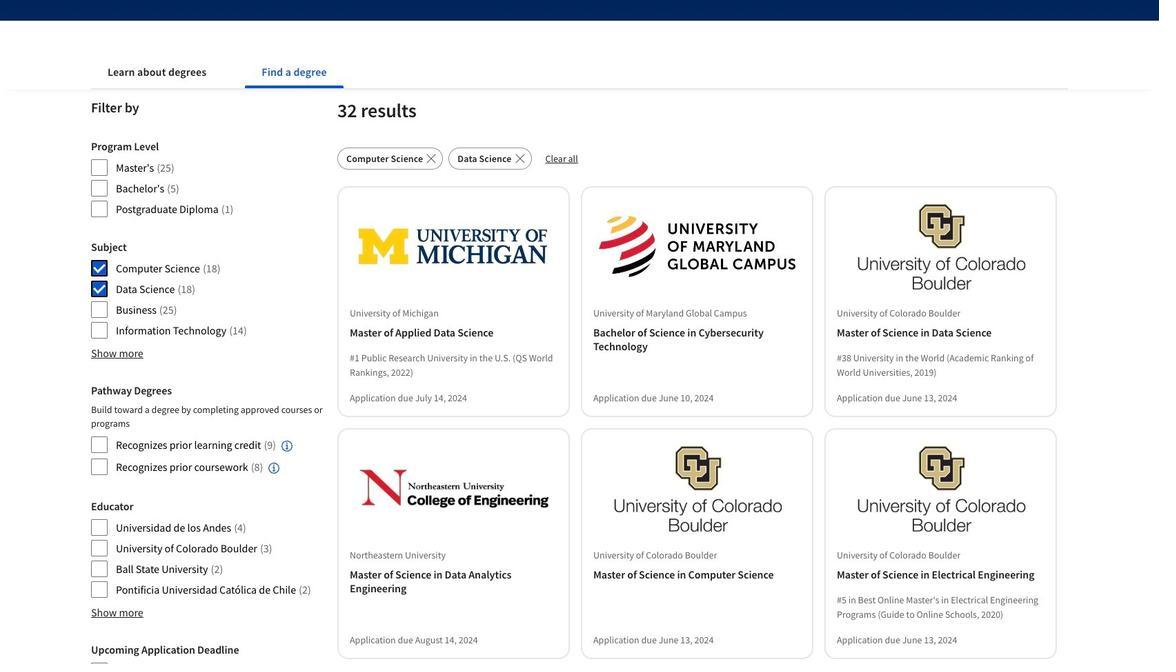 Task type: locate. For each thing, give the bounding box(es) containing it.
university of colorado boulder logo image
[[842, 204, 1039, 290], [599, 446, 796, 532], [842, 446, 1039, 532]]

information about this filter image
[[269, 463, 280, 474]]

5 group from the top
[[91, 643, 329, 664]]

university of michigan logo image
[[355, 204, 552, 290]]

2 group from the top
[[91, 240, 329, 339]]

tab list
[[91, 55, 365, 88]]

3 group from the top
[[91, 384, 329, 478]]

group
[[91, 139, 329, 218], [91, 240, 329, 339], [91, 384, 329, 478], [91, 500, 329, 599], [91, 643, 329, 664]]



Task type: describe. For each thing, give the bounding box(es) containing it.
1 group from the top
[[91, 139, 329, 218]]

university of maryland global campus logo image
[[599, 204, 796, 290]]

4 group from the top
[[91, 500, 329, 599]]

information about this filter image
[[282, 441, 293, 452]]

northeastern university  logo image
[[355, 446, 552, 532]]



Task type: vqa. For each thing, say whether or not it's contained in the screenshot.
University of Colorado Boulder logo
yes



